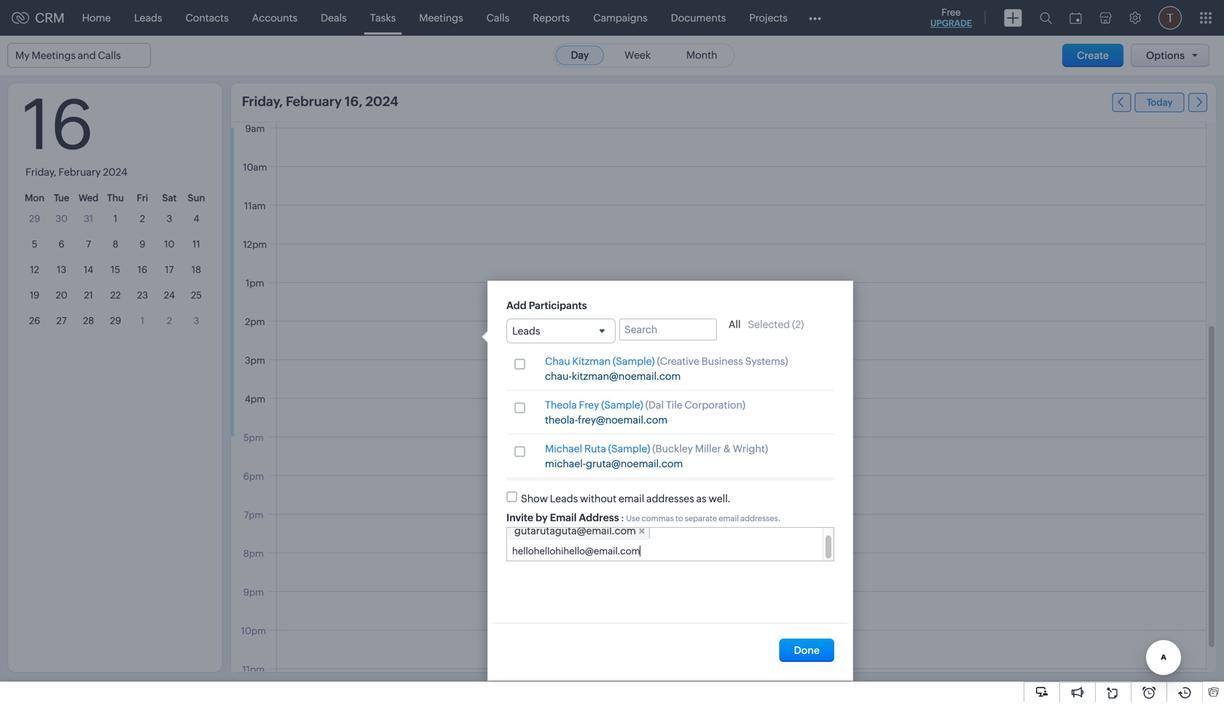 Task type: locate. For each thing, give the bounding box(es) containing it.
1 down thu on the top left of the page
[[114, 213, 117, 224]]

0 vertical spatial leads
[[134, 12, 162, 24]]

16
[[23, 85, 94, 164], [138, 264, 147, 275]]

show
[[521, 493, 548, 505]]

29 down mon
[[29, 213, 40, 224]]

0 vertical spatial february
[[286, 94, 342, 109]]

friday, february 16, 2024
[[242, 94, 399, 109]]

0 horizontal spatial meetings
[[32, 50, 76, 61]]

7pm
[[244, 510, 264, 521]]

create
[[1078, 50, 1110, 61]]

addresses.
[[741, 514, 781, 523]]

day link
[[556, 46, 605, 65]]

leads up email
[[550, 493, 578, 505]]

michael ruta (sample) link
[[545, 443, 651, 455]]

free
[[942, 7, 961, 18]]

9
[[140, 239, 145, 250]]

chau-
[[545, 371, 572, 382]]

1 vertical spatial 16
[[138, 264, 147, 275]]

calls link
[[475, 0, 521, 35]]

meetings left calls link
[[419, 12, 463, 24]]

1 vertical spatial (sample)
[[602, 399, 644, 411]]

use
[[626, 514, 640, 523]]

4pm
[[245, 394, 265, 405]]

(sample)
[[613, 356, 655, 367], [602, 399, 644, 411], [609, 443, 651, 455]]

2 vertical spatial leads
[[550, 493, 578, 505]]

chau kitzman (sample) (creative business systems) chau-kitzman@noemail.com
[[545, 356, 789, 382]]

23
[[137, 290, 148, 301]]

separate
[[685, 514, 717, 523]]

wright)
[[733, 443, 769, 455]]

2
[[140, 213, 145, 224], [167, 315, 172, 326], [796, 319, 801, 330]]

1 vertical spatial 3
[[194, 315, 199, 326]]

16,
[[345, 94, 363, 109]]

16 up 23
[[138, 264, 147, 275]]

leads down add
[[513, 325, 541, 337]]

email down well.
[[719, 514, 739, 523]]

fri
[[137, 192, 148, 203]]

leads for leads link
[[134, 12, 162, 24]]

16 inside 16 friday , february 2024
[[23, 85, 94, 164]]

0 vertical spatial email
[[619, 493, 645, 505]]

chau
[[545, 356, 571, 367]]

leads inside field
[[513, 325, 541, 337]]

0 vertical spatial meetings
[[419, 12, 463, 24]]

february right ,
[[58, 166, 101, 178]]

1 horizontal spatial calls
[[487, 12, 510, 24]]

sun
[[188, 192, 205, 203]]

0 vertical spatial calls
[[487, 12, 510, 24]]

mon
[[25, 192, 45, 203]]

crm
[[35, 10, 65, 25]]

)
[[801, 319, 804, 330]]

1 horizontal spatial 2024
[[366, 94, 399, 109]]

12pm
[[243, 239, 267, 250]]

upgrade
[[931, 18, 973, 28]]

campaigns
[[594, 12, 648, 24]]

my
[[15, 50, 30, 61]]

my meetings and calls
[[15, 50, 121, 61]]

selected
[[748, 319, 790, 330]]

email
[[619, 493, 645, 505], [719, 514, 739, 523]]

16 up ,
[[23, 85, 94, 164]]

0 horizontal spatial calls
[[98, 50, 121, 61]]

michael
[[545, 443, 583, 455]]

11pm
[[243, 664, 265, 675]]

projects link
[[738, 0, 800, 35]]

month link
[[672, 46, 733, 65]]

home
[[82, 12, 111, 24]]

0 vertical spatial 2024
[[366, 94, 399, 109]]

1 vertical spatial 2024
[[103, 166, 128, 178]]

create menu element
[[996, 0, 1032, 35]]

29
[[29, 213, 40, 224], [110, 315, 121, 326]]

1 vertical spatial email
[[719, 514, 739, 523]]

(sample) up frey@noemail.com
[[602, 399, 644, 411]]

29 down 22
[[110, 315, 121, 326]]

2024 up thu on the top left of the page
[[103, 166, 128, 178]]

1 horizontal spatial leads
[[513, 325, 541, 337]]

1 horizontal spatial 16
[[138, 264, 147, 275]]

0 horizontal spatial email
[[619, 493, 645, 505]]

systems)
[[746, 356, 789, 367]]

None button
[[780, 639, 835, 662]]

0 vertical spatial 1
[[114, 213, 117, 224]]

24
[[164, 290, 175, 301]]

2 down the 24
[[167, 315, 172, 326]]

tile
[[666, 399, 683, 411]]

calls left reports link
[[487, 12, 510, 24]]

10pm
[[241, 626, 266, 636]]

crm link
[[12, 10, 65, 25]]

february inside 16 friday , february 2024
[[58, 166, 101, 178]]

(sample) for theola frey (sample)
[[602, 399, 644, 411]]

invite
[[507, 512, 534, 524]]

0 horizontal spatial 16
[[23, 85, 94, 164]]

(sample) inside theola frey (sample) (dal tile corporation) theola-frey@noemail.com
[[602, 399, 644, 411]]

2024 inside 16 friday , february 2024
[[103, 166, 128, 178]]

3 down 25
[[194, 315, 199, 326]]

michael-
[[545, 458, 586, 470]]

1 horizontal spatial email
[[719, 514, 739, 523]]

1 vertical spatial 1
[[141, 315, 144, 326]]

Leads field
[[507, 319, 616, 344]]

(sample) up gruta@noemail.com
[[609, 443, 651, 455]]

1 vertical spatial leads
[[513, 325, 541, 337]]

meetings
[[419, 12, 463, 24], [32, 50, 76, 61]]

1 down 23
[[141, 315, 144, 326]]

logo image
[[12, 12, 29, 24]]

10am
[[243, 162, 267, 173]]

commas
[[642, 514, 674, 523]]

meetings link
[[408, 0, 475, 35]]

0 horizontal spatial 3
[[167, 213, 172, 224]]

search image
[[1040, 12, 1053, 24]]

11
[[193, 239, 200, 250]]

free upgrade
[[931, 7, 973, 28]]

participants
[[529, 300, 587, 311]]

meetings inside meetings 'link'
[[419, 12, 463, 24]]

leads
[[134, 12, 162, 24], [513, 325, 541, 337], [550, 493, 578, 505]]

10
[[164, 239, 175, 250]]

campaigns link
[[582, 0, 660, 35]]

Search text field
[[620, 319, 717, 340]]

reports
[[533, 12, 570, 24]]

2 right selected on the right of page
[[796, 319, 801, 330]]

1 vertical spatial february
[[58, 166, 101, 178]]

kitzman
[[573, 356, 611, 367]]

gutarutaguta@email.com
[[515, 525, 636, 537]]

2 horizontal spatial leads
[[550, 493, 578, 505]]

email inside the invite by email address : use commas to separate email addresses.
[[719, 514, 739, 523]]

3
[[167, 213, 172, 224], [194, 315, 199, 326]]

february left 16, on the left top
[[286, 94, 342, 109]]

2 down fri
[[140, 213, 145, 224]]

1 horizontal spatial 1
[[141, 315, 144, 326]]

theola
[[545, 399, 577, 411]]

0 horizontal spatial leads
[[134, 12, 162, 24]]

1 vertical spatial calls
[[98, 50, 121, 61]]

:
[[621, 513, 625, 524]]

2024 right 16, on the left top
[[366, 94, 399, 109]]

deals link
[[309, 0, 359, 35]]

meetings right my
[[32, 50, 76, 61]]

(sample) inside michael ruta (sample) (buckley miller & wright) michael-gruta@noemail.com
[[609, 443, 651, 455]]

1 horizontal spatial meetings
[[419, 12, 463, 24]]

leads right home link
[[134, 12, 162, 24]]

(sample) inside chau kitzman (sample) (creative business systems) chau-kitzman@noemail.com
[[613, 356, 655, 367]]

calls
[[487, 12, 510, 24], [98, 50, 121, 61]]

0 vertical spatial 16
[[23, 85, 94, 164]]

sat
[[162, 192, 177, 203]]

1 horizontal spatial 29
[[110, 315, 121, 326]]

0 vertical spatial 29
[[29, 213, 40, 224]]

(sample) for michael ruta (sample)
[[609, 443, 651, 455]]

1
[[114, 213, 117, 224], [141, 315, 144, 326]]

,
[[54, 166, 56, 178]]

3 down "sat"
[[167, 213, 172, 224]]

email
[[550, 512, 577, 524]]

0 horizontal spatial february
[[58, 166, 101, 178]]

calls right and
[[98, 50, 121, 61]]

email up "use"
[[619, 493, 645, 505]]

1 vertical spatial meetings
[[32, 50, 76, 61]]

2 vertical spatial (sample)
[[609, 443, 651, 455]]

22
[[110, 290, 121, 301]]

0 horizontal spatial 2024
[[103, 166, 128, 178]]

None text field
[[513, 546, 812, 557]]

(sample) up kitzman@noemail.com
[[613, 356, 655, 367]]

0 vertical spatial (sample)
[[613, 356, 655, 367]]

1 horizontal spatial 3
[[194, 315, 199, 326]]

all
[[729, 319, 741, 330]]



Task type: describe. For each thing, give the bounding box(es) containing it.
frey
[[579, 399, 599, 411]]

2 horizontal spatial 2
[[796, 319, 801, 330]]

profile image
[[1159, 6, 1183, 30]]

8pm
[[243, 548, 264, 559]]

add
[[507, 300, 527, 311]]

tasks
[[370, 12, 396, 24]]

12
[[30, 264, 39, 275]]

2pm
[[245, 316, 265, 327]]

ruta
[[585, 443, 606, 455]]

friday
[[26, 166, 54, 178]]

(creative
[[657, 356, 700, 367]]

profile element
[[1150, 0, 1191, 35]]

accounts
[[252, 12, 298, 24]]

27
[[56, 315, 67, 326]]

address
[[579, 512, 619, 524]]

28
[[83, 315, 94, 326]]

to
[[676, 514, 684, 523]]

tue
[[54, 192, 69, 203]]

michael ruta (sample) (buckley miller & wright) michael-gruta@noemail.com
[[545, 443, 769, 470]]

6
[[59, 239, 65, 250]]

thu
[[107, 192, 124, 203]]

17
[[165, 264, 174, 275]]

all link
[[729, 319, 741, 330]]

as
[[697, 493, 707, 505]]

documents
[[671, 12, 726, 24]]

frey@noemail.com
[[578, 414, 668, 426]]

add participants
[[507, 300, 587, 311]]

accounts link
[[240, 0, 309, 35]]

0 horizontal spatial 2
[[140, 213, 145, 224]]

create menu image
[[1005, 9, 1023, 27]]

show leads without email addresses as well.
[[521, 493, 731, 505]]

contacts
[[186, 12, 229, 24]]

19
[[30, 290, 39, 301]]

theola frey (sample) (dal tile corporation) theola-frey@noemail.com
[[545, 399, 746, 426]]

options
[[1147, 50, 1185, 61]]

tasks link
[[359, 0, 408, 35]]

1 horizontal spatial 2
[[167, 315, 172, 326]]

&
[[724, 443, 731, 455]]

month
[[687, 49, 718, 61]]

projects
[[750, 12, 788, 24]]

1 vertical spatial 29
[[110, 315, 121, 326]]

18
[[192, 264, 201, 275]]

search element
[[1032, 0, 1062, 36]]

1pm
[[246, 278, 264, 289]]

1 horizontal spatial february
[[286, 94, 342, 109]]

leads link
[[123, 0, 174, 35]]

by
[[536, 512, 548, 524]]

home link
[[70, 0, 123, 35]]

corporation)
[[685, 399, 746, 411]]

(buckley
[[653, 443, 693, 455]]

0 vertical spatial 3
[[167, 213, 172, 224]]

without
[[580, 493, 617, 505]]

14
[[84, 264, 93, 275]]

addresses
[[647, 493, 695, 505]]

9pm
[[243, 587, 264, 598]]

all selected ( 2 )
[[729, 319, 804, 330]]

today
[[1147, 97, 1173, 108]]

today link
[[1136, 93, 1185, 112]]

15
[[111, 264, 120, 275]]

wed
[[79, 192, 99, 203]]

8
[[113, 239, 118, 250]]

13
[[57, 264, 66, 275]]

week
[[625, 49, 651, 61]]

31
[[84, 213, 93, 224]]

theola-
[[545, 414, 578, 426]]

(sample) for chau kitzman (sample)
[[613, 356, 655, 367]]

0 horizontal spatial 1
[[114, 213, 117, 224]]

7
[[86, 239, 91, 250]]

documents link
[[660, 0, 738, 35]]

chau kitzman (sample) link
[[545, 355, 655, 368]]

30
[[56, 213, 68, 224]]

9am
[[245, 123, 265, 134]]

3pm
[[245, 355, 265, 366]]

16 friday , february 2024
[[23, 85, 128, 178]]

contacts link
[[174, 0, 240, 35]]

well.
[[709, 493, 731, 505]]

16 for 16
[[138, 264, 147, 275]]

friday,
[[242, 94, 283, 109]]

leads for leads field at the top
[[513, 325, 541, 337]]

25
[[191, 290, 202, 301]]

16 for 16 friday , february 2024
[[23, 85, 94, 164]]

0 horizontal spatial 29
[[29, 213, 40, 224]]



Task type: vqa. For each thing, say whether or not it's contained in the screenshot.


